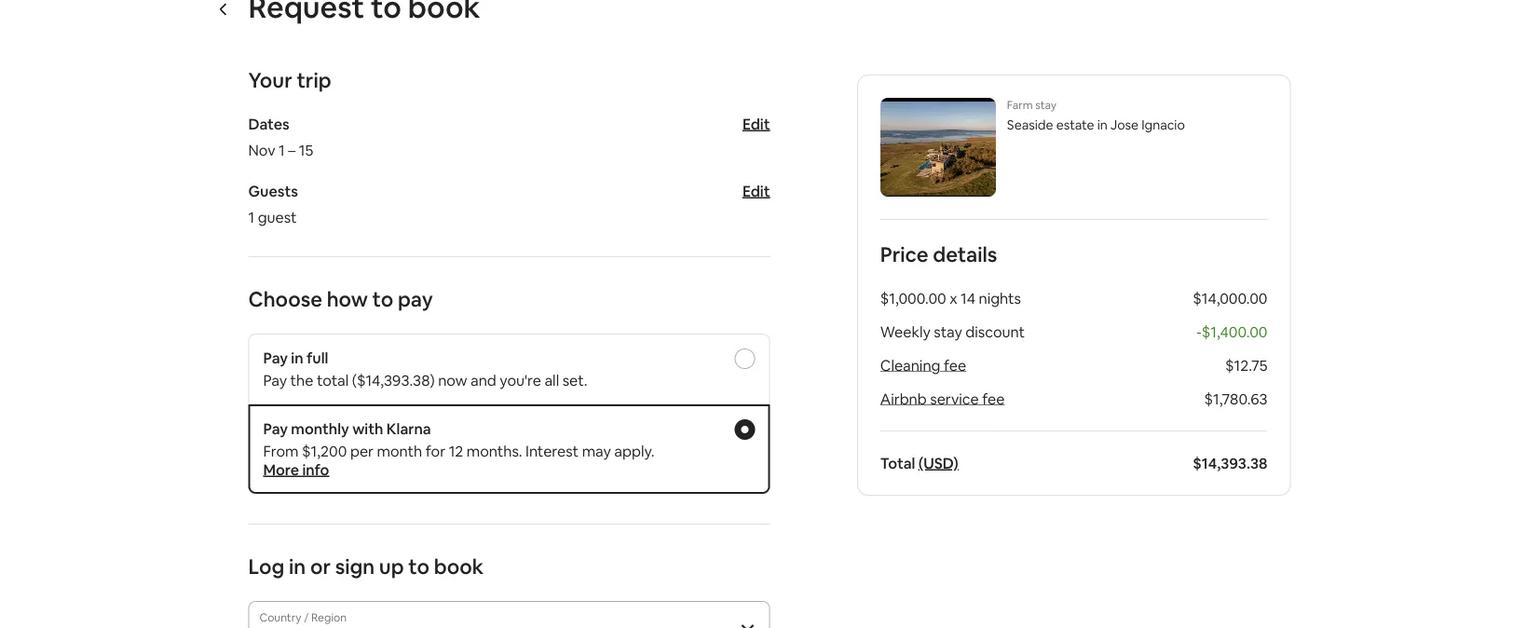 Task type: locate. For each thing, give the bounding box(es) containing it.
1 edit from the top
[[743, 114, 770, 133]]

fee right the service
[[983, 389, 1005, 408]]

pay monthly with klarna from $1,200 per month for 12 months. interest may apply. more info
[[263, 419, 655, 479]]

back image
[[217, 2, 232, 17]]

0 vertical spatial 1
[[279, 140, 285, 159]]

your trip
[[248, 67, 331, 93]]

pay in full pay the total ($14,393.38) now and you're all set.
[[263, 348, 588, 390]]

1 left the guest
[[248, 207, 255, 227]]

up
[[379, 553, 404, 580]]

1 vertical spatial to
[[409, 553, 430, 580]]

in for log in or sign up to book
[[289, 553, 306, 580]]

-$1,400.00
[[1197, 322, 1268, 341]]

edit button
[[743, 114, 770, 133], [743, 181, 770, 200]]

airbnb service fee button
[[881, 389, 1005, 408]]

airbnb service fee
[[881, 389, 1005, 408]]

nights
[[979, 289, 1022, 308]]

None radio
[[735, 349, 756, 369], [735, 420, 756, 440], [735, 349, 756, 369], [735, 420, 756, 440]]

1 vertical spatial 1
[[248, 207, 255, 227]]

pay inside pay monthly with klarna from $1,200 per month for 12 months. interest may apply. more info
[[263, 419, 288, 438]]

price details
[[881, 241, 998, 268]]

2 vertical spatial in
[[289, 553, 306, 580]]

0 horizontal spatial stay
[[934, 322, 963, 341]]

1 vertical spatial pay
[[263, 371, 287, 390]]

1 horizontal spatial stay
[[1036, 98, 1057, 112]]

0 vertical spatial pay
[[263, 348, 288, 367]]

pay left full
[[263, 348, 288, 367]]

1
[[279, 140, 285, 159], [248, 207, 255, 227]]

0 vertical spatial fee
[[944, 356, 967, 375]]

apply.
[[615, 441, 655, 461]]

interest
[[526, 441, 579, 461]]

service
[[931, 389, 980, 408]]

in
[[1098, 117, 1108, 133], [291, 348, 304, 367], [289, 553, 306, 580]]

fee up the service
[[944, 356, 967, 375]]

how
[[327, 286, 368, 312]]

from
[[263, 441, 299, 461]]

trip
[[297, 67, 331, 93]]

pay
[[398, 286, 433, 312]]

1 horizontal spatial 1
[[279, 140, 285, 159]]

2 edit from the top
[[743, 181, 770, 200]]

14
[[961, 289, 976, 308]]

pay left the
[[263, 371, 287, 390]]

now
[[438, 371, 468, 390]]

1 left –
[[279, 140, 285, 159]]

pay
[[263, 348, 288, 367], [263, 371, 287, 390], [263, 419, 288, 438]]

0 vertical spatial in
[[1098, 117, 1108, 133]]

in left or
[[289, 553, 306, 580]]

$1,200
[[302, 441, 347, 461]]

0 vertical spatial stay
[[1036, 98, 1057, 112]]

and
[[471, 371, 497, 390]]

$1,780.63
[[1205, 389, 1268, 408]]

1 vertical spatial edit
[[743, 181, 770, 200]]

in inside pay in full pay the total ($14,393.38) now and you're all set.
[[291, 348, 304, 367]]

you're
[[500, 371, 542, 390]]

$14,393.38
[[1194, 454, 1268, 473]]

1 vertical spatial in
[[291, 348, 304, 367]]

log in or sign up to book
[[248, 553, 484, 580]]

0 vertical spatial to
[[373, 286, 394, 312]]

sign
[[335, 553, 375, 580]]

1 horizontal spatial fee
[[983, 389, 1005, 408]]

0 horizontal spatial 1
[[248, 207, 255, 227]]

stay inside farm stay seaside estate in jose ignacio
[[1036, 98, 1057, 112]]

set.
[[563, 371, 588, 390]]

2 pay from the top
[[263, 371, 287, 390]]

estate
[[1057, 117, 1095, 133]]

in left the jose
[[1098, 117, 1108, 133]]

0 vertical spatial edit
[[743, 114, 770, 133]]

pay up from
[[263, 419, 288, 438]]

1 vertical spatial fee
[[983, 389, 1005, 408]]

1 vertical spatial edit button
[[743, 181, 770, 200]]

to
[[373, 286, 394, 312], [409, 553, 430, 580]]

edit
[[743, 114, 770, 133], [743, 181, 770, 200]]

edit for dates nov 1 – 15
[[743, 114, 770, 133]]

weekly
[[881, 322, 931, 341]]

more info button
[[263, 460, 329, 479]]

1 edit button from the top
[[743, 114, 770, 133]]

stay up seaside
[[1036, 98, 1057, 112]]

stay down $1,000.00 x 14 nights
[[934, 322, 963, 341]]

1 vertical spatial stay
[[934, 322, 963, 341]]

to left pay
[[373, 286, 394, 312]]

1 horizontal spatial to
[[409, 553, 430, 580]]

weekly stay discount
[[881, 322, 1025, 341]]

fee
[[944, 356, 967, 375], [983, 389, 1005, 408]]

3 pay from the top
[[263, 419, 288, 438]]

pay for pay monthly with klarna from $1,200 per month for 12 months. interest may apply. more info
[[263, 419, 288, 438]]

for
[[426, 441, 446, 461]]

0 horizontal spatial fee
[[944, 356, 967, 375]]

klarna
[[387, 419, 431, 438]]

in inside farm stay seaside estate in jose ignacio
[[1098, 117, 1108, 133]]

2 edit button from the top
[[743, 181, 770, 200]]

edit button for guests 1 guest
[[743, 181, 770, 200]]

(usd) button
[[919, 454, 959, 473]]

stay for seaside
[[1036, 98, 1057, 112]]

2 vertical spatial pay
[[263, 419, 288, 438]]

price
[[881, 241, 929, 268]]

to right up
[[409, 553, 430, 580]]

1 inside dates nov 1 – 15
[[279, 140, 285, 159]]

dates nov 1 – 15
[[248, 114, 313, 159]]

stay
[[1036, 98, 1057, 112], [934, 322, 963, 341]]

in left full
[[291, 348, 304, 367]]

details
[[933, 241, 998, 268]]

0 vertical spatial edit button
[[743, 114, 770, 133]]

info
[[302, 460, 329, 479]]

log
[[248, 553, 285, 580]]

1 pay from the top
[[263, 348, 288, 367]]



Task type: vqa. For each thing, say whether or not it's contained in the screenshot.
the rightmost 'cancellation'
no



Task type: describe. For each thing, give the bounding box(es) containing it.
farm
[[1008, 98, 1034, 112]]

with
[[352, 419, 383, 438]]

stay for discount
[[934, 322, 963, 341]]

monthly
[[291, 419, 349, 438]]

your
[[248, 67, 293, 93]]

edit button for dates nov 1 – 15
[[743, 114, 770, 133]]

0 horizontal spatial to
[[373, 286, 394, 312]]

1 inside guests 1 guest
[[248, 207, 255, 227]]

the
[[290, 371, 314, 390]]

farm stay seaside estate in jose ignacio
[[1008, 98, 1186, 133]]

12
[[449, 441, 464, 461]]

choose
[[248, 286, 323, 312]]

or
[[310, 553, 331, 580]]

more
[[263, 460, 299, 479]]

cleaning fee
[[881, 356, 967, 375]]

full
[[307, 348, 328, 367]]

may
[[582, 441, 611, 461]]

cleaning
[[881, 356, 941, 375]]

$1,000.00 x 14 nights
[[881, 289, 1022, 308]]

book
[[434, 553, 484, 580]]

guests 1 guest
[[248, 181, 298, 227]]

ignacio
[[1142, 117, 1186, 133]]

$14,000.00
[[1194, 289, 1268, 308]]

nov
[[248, 140, 276, 159]]

guest
[[258, 207, 297, 227]]

guests
[[248, 181, 298, 200]]

15
[[299, 140, 313, 159]]

jose
[[1111, 117, 1139, 133]]

total (usd)
[[881, 454, 959, 473]]

seaside
[[1008, 117, 1054, 133]]

–
[[288, 140, 296, 159]]

$12.75
[[1226, 356, 1268, 375]]

all
[[545, 371, 559, 390]]

total
[[317, 371, 349, 390]]

pay for pay in full pay the total ($14,393.38) now and you're all set.
[[263, 348, 288, 367]]

per
[[350, 441, 374, 461]]

in for pay in full pay the total ($14,393.38) now and you're all set.
[[291, 348, 304, 367]]

edit for guests 1 guest
[[743, 181, 770, 200]]

total
[[881, 454, 916, 473]]

$1,000.00
[[881, 289, 947, 308]]

($14,393.38)
[[352, 371, 435, 390]]

month
[[377, 441, 423, 461]]

-
[[1197, 322, 1202, 341]]

dates
[[248, 114, 290, 133]]

cleaning fee button
[[881, 356, 967, 375]]

airbnb
[[881, 389, 927, 408]]

discount
[[966, 322, 1025, 341]]

(usd)
[[919, 454, 959, 473]]

months.
[[467, 441, 523, 461]]

x
[[950, 289, 958, 308]]

$1,400.00
[[1202, 322, 1268, 341]]

choose how to pay
[[248, 286, 433, 312]]



